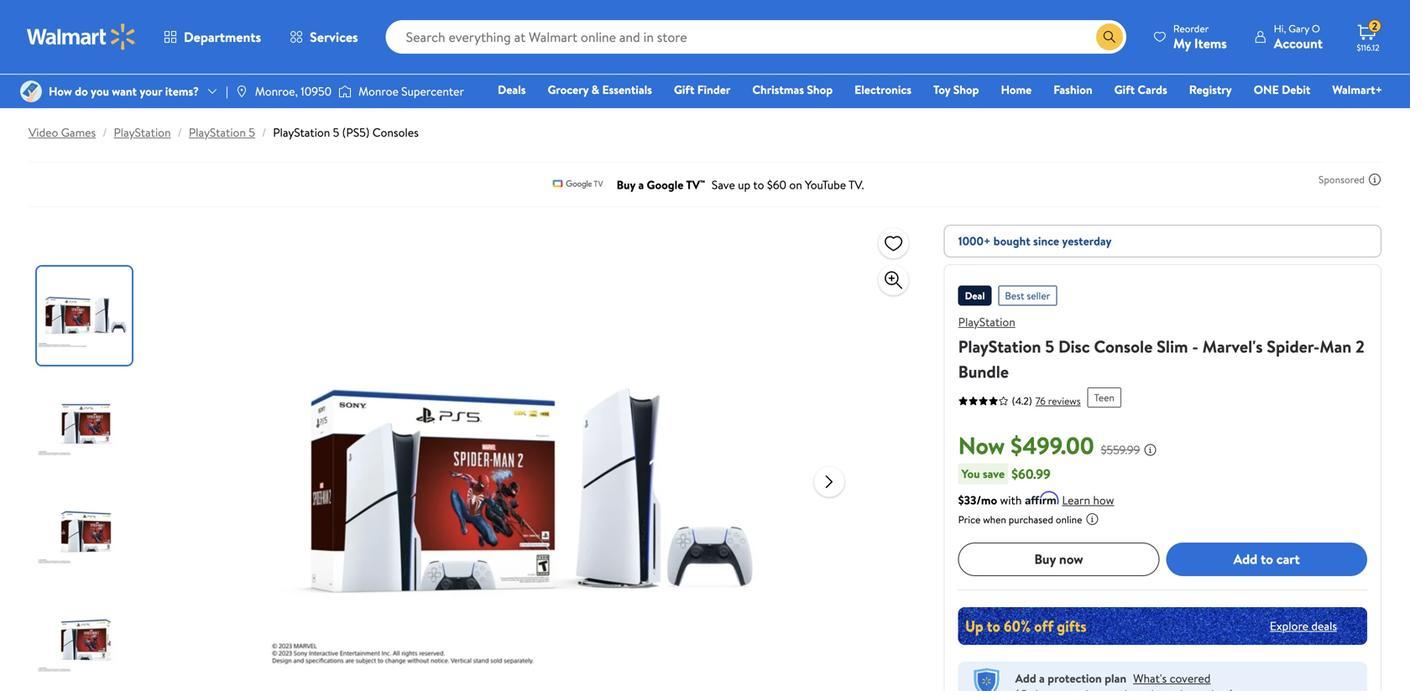 Task type: describe. For each thing, give the bounding box(es) containing it.
marvel's
[[1203, 335, 1263, 358]]

search icon image
[[1103, 30, 1116, 44]]

departments button
[[149, 17, 275, 57]]

add to cart button
[[1166, 543, 1368, 577]]

walmart image
[[27, 24, 136, 50]]

5 inside playstation playstation 5 disc console slim - marvel's spider-man 2 bundle
[[1045, 335, 1055, 358]]

buy now button
[[958, 543, 1160, 577]]

grocery & essentials link
[[540, 81, 660, 99]]

0 vertical spatial 2
[[1372, 19, 1378, 33]]

fashion link
[[1046, 81, 1100, 99]]

$559.99
[[1101, 442, 1140, 458]]

deal
[[965, 289, 985, 303]]

gift finder
[[674, 81, 731, 98]]

playstation 5 link
[[189, 124, 255, 141]]

how do you want your items?
[[49, 83, 199, 99]]

2 / from the left
[[178, 124, 182, 141]]

0 horizontal spatial 5
[[249, 124, 255, 141]]

gift cards link
[[1107, 81, 1175, 99]]

playstation 5 (ps5) consoles link
[[273, 124, 419, 141]]

&
[[592, 81, 600, 98]]

video games / playstation / playstation 5 / playstation 5 (ps5) consoles
[[29, 124, 419, 141]]

now
[[958, 429, 1005, 462]]

man
[[1320, 335, 1352, 358]]

ad disclaimer and feedback image
[[1368, 173, 1382, 186]]

one
[[1254, 81, 1279, 98]]

-
[[1192, 335, 1199, 358]]

now $499.00
[[958, 429, 1094, 462]]

to
[[1261, 550, 1274, 569]]

monroe supercenter
[[359, 83, 464, 99]]

your
[[140, 83, 162, 99]]

walmart+
[[1333, 81, 1383, 98]]

finder
[[697, 81, 731, 98]]

registry link
[[1182, 81, 1240, 99]]

home link
[[994, 81, 1039, 99]]

explore deals
[[1270, 618, 1337, 635]]

$116.12
[[1357, 42, 1380, 53]]

teen
[[1094, 391, 1115, 405]]

best seller
[[1005, 289, 1050, 303]]

games
[[61, 124, 96, 141]]

my
[[1174, 34, 1191, 52]]

playstation down your
[[114, 124, 171, 141]]

consoles
[[373, 124, 419, 141]]

deals
[[1312, 618, 1337, 635]]

one debit link
[[1246, 81, 1318, 99]]

sponsored
[[1319, 173, 1365, 187]]

spider-
[[1267, 335, 1320, 358]]

playstation 5 disc console slim - marvel's spider-man 2 bundle - image 1 of 7 image
[[37, 267, 135, 365]]

since
[[1033, 233, 1060, 249]]

$60.99
[[1012, 465, 1051, 483]]

walmart+ link
[[1325, 81, 1390, 99]]

supercenter
[[401, 83, 464, 99]]

gift cards
[[1115, 81, 1168, 98]]

toy shop link
[[926, 81, 987, 99]]

price
[[958, 513, 981, 527]]

up to sixty percent off deals. shop now. image
[[958, 608, 1368, 645]]

affirm image
[[1025, 491, 1059, 505]]

legal information image
[[1086, 513, 1099, 526]]

with
[[1000, 492, 1022, 509]]

0 vertical spatial playstation link
[[114, 124, 171, 141]]

playstation up bundle
[[958, 335, 1041, 358]]

gary
[[1289, 21, 1310, 36]]

fashion
[[1054, 81, 1093, 98]]

add to cart
[[1234, 550, 1300, 569]]

buy
[[1035, 550, 1056, 569]]

add for add to cart
[[1234, 550, 1258, 569]]

cards
[[1138, 81, 1168, 98]]

yesterday
[[1062, 233, 1112, 249]]

christmas shop link
[[745, 81, 840, 99]]

76
[[1036, 394, 1046, 408]]

$33/mo
[[958, 492, 997, 509]]

1 horizontal spatial 5
[[333, 124, 339, 141]]

want
[[112, 83, 137, 99]]

hi, gary o account
[[1274, 21, 1323, 52]]

how
[[49, 83, 72, 99]]

76 reviews link
[[1032, 394, 1081, 408]]

items?
[[165, 83, 199, 99]]

gift finder link
[[667, 81, 738, 99]]

 image for monroe supercenter
[[338, 83, 352, 100]]

2 inside playstation playstation 5 disc console slim - marvel's spider-man 2 bundle
[[1356, 335, 1365, 358]]

toy
[[934, 81, 951, 98]]



Task type: vqa. For each thing, say whether or not it's contained in the screenshot.
Grocery on the top
yes



Task type: locate. For each thing, give the bounding box(es) containing it.
o
[[1312, 21, 1320, 36]]

0 horizontal spatial playstation link
[[114, 124, 171, 141]]

1 horizontal spatial add
[[1234, 550, 1258, 569]]

gift left finder at the top of the page
[[674, 81, 695, 98]]

3 / from the left
[[262, 124, 266, 141]]

0 horizontal spatial 2
[[1356, 335, 1365, 358]]

electronics link
[[847, 81, 919, 99]]

5 left (ps5)
[[333, 124, 339, 141]]

console
[[1094, 335, 1153, 358]]

slim
[[1157, 335, 1188, 358]]

cart
[[1277, 550, 1300, 569]]

1000+ bought since yesterday
[[958, 233, 1112, 249]]

shop inside "link"
[[807, 81, 833, 98]]

shop
[[807, 81, 833, 98], [953, 81, 979, 98]]

grocery
[[548, 81, 589, 98]]

add to favorites list, playstation 5 disc console slim - marvel's spider-man 2 bundle image
[[884, 233, 904, 254]]

shop for christmas shop
[[807, 81, 833, 98]]

christmas
[[752, 81, 804, 98]]

how
[[1093, 492, 1114, 509]]

deals link
[[490, 81, 534, 99]]

 image left how
[[20, 81, 42, 102]]

you save $60.99
[[962, 465, 1051, 483]]

gift
[[674, 81, 695, 98], [1115, 81, 1135, 98]]

1 horizontal spatial shop
[[953, 81, 979, 98]]

|
[[226, 83, 228, 99]]

1 / from the left
[[103, 124, 107, 141]]

protection
[[1048, 671, 1102, 687]]

 image right |
[[235, 85, 248, 98]]

playstation down |
[[189, 124, 246, 141]]

$499.00
[[1011, 429, 1094, 462]]

playstation 5 disc console slim - marvel's spider-man 2 bundle - image 2 of 7 image
[[37, 375, 135, 473]]

price when purchased online
[[958, 513, 1082, 527]]

account
[[1274, 34, 1323, 52]]

what's covered button
[[1133, 671, 1211, 687]]

learn how button
[[1062, 492, 1114, 509]]

wpp logo image
[[972, 669, 1002, 692]]

grocery & essentials
[[548, 81, 652, 98]]

save
[[983, 466, 1005, 482]]

zoom image modal image
[[884, 270, 904, 290]]

2 horizontal spatial /
[[262, 124, 266, 141]]

/ down items?
[[178, 124, 182, 141]]

2 right man
[[1356, 335, 1365, 358]]

toy shop
[[934, 81, 979, 98]]

1 horizontal spatial playstation link
[[958, 314, 1016, 330]]

home
[[1001, 81, 1032, 98]]

playstation 5 disc console slim - marvel's spider-man 2 bundle image
[[263, 225, 801, 692]]

debit
[[1282, 81, 1311, 98]]

services
[[310, 28, 358, 46]]

explore
[[1270, 618, 1309, 635]]

covered
[[1170, 671, 1211, 687]]

 image
[[20, 81, 42, 102], [338, 83, 352, 100], [235, 85, 248, 98]]

0 horizontal spatial shop
[[807, 81, 833, 98]]

0 vertical spatial add
[[1234, 550, 1258, 569]]

items
[[1195, 34, 1227, 52]]

Walmart Site-Wide search field
[[386, 20, 1126, 54]]

1 vertical spatial playstation link
[[958, 314, 1016, 330]]

Search search field
[[386, 20, 1126, 54]]

(ps5)
[[342, 124, 370, 141]]

playstation link down your
[[114, 124, 171, 141]]

2 up $116.12 at the top
[[1372, 19, 1378, 33]]

playstation
[[114, 124, 171, 141], [189, 124, 246, 141], [273, 124, 330, 141], [958, 314, 1016, 330], [958, 335, 1041, 358]]

learn more about strikethrough prices image
[[1144, 443, 1157, 457]]

add left to
[[1234, 550, 1258, 569]]

now
[[1059, 550, 1084, 569]]

shop right "christmas"
[[807, 81, 833, 98]]

5
[[249, 124, 255, 141], [333, 124, 339, 141], [1045, 335, 1055, 358]]

1 shop from the left
[[807, 81, 833, 98]]

video games link
[[29, 124, 96, 141]]

essentials
[[602, 81, 652, 98]]

do
[[75, 83, 88, 99]]

monroe
[[359, 83, 399, 99]]

when
[[983, 513, 1006, 527]]

playstation 5 disc console slim - marvel's spider-man 2 bundle - image 4 of 7 image
[[37, 592, 135, 690]]

0 horizontal spatial add
[[1016, 671, 1037, 687]]

1 vertical spatial 2
[[1356, 335, 1365, 358]]

you
[[962, 466, 980, 482]]

bought
[[994, 233, 1031, 249]]

gift for gift finder
[[674, 81, 695, 98]]

playstation down monroe, 10950
[[273, 124, 330, 141]]

1 vertical spatial add
[[1016, 671, 1037, 687]]

1 horizontal spatial  image
[[235, 85, 248, 98]]

add inside add to cart button
[[1234, 550, 1258, 569]]

2 gift from the left
[[1115, 81, 1135, 98]]

electronics
[[855, 81, 912, 98]]

1 horizontal spatial /
[[178, 124, 182, 141]]

a
[[1039, 671, 1045, 687]]

gift for gift cards
[[1115, 81, 1135, 98]]

 image for how do you want your items?
[[20, 81, 42, 102]]

christmas shop
[[752, 81, 833, 98]]

reorder
[[1174, 21, 1209, 36]]

plan
[[1105, 671, 1127, 687]]

add
[[1234, 550, 1258, 569], [1016, 671, 1037, 687]]

best
[[1005, 289, 1025, 303]]

/ right playstation 5 link
[[262, 124, 266, 141]]

registry
[[1189, 81, 1232, 98]]

bundle
[[958, 360, 1009, 384]]

playstation link
[[114, 124, 171, 141], [958, 314, 1016, 330]]

explore deals link
[[1263, 612, 1344, 641]]

2 horizontal spatial 5
[[1045, 335, 1055, 358]]

(4.2) 76 reviews
[[1012, 394, 1081, 408]]

0 horizontal spatial  image
[[20, 81, 42, 102]]

add left a
[[1016, 671, 1037, 687]]

playstation link down deal
[[958, 314, 1016, 330]]

disc
[[1059, 335, 1090, 358]]

$33/mo with
[[958, 492, 1022, 509]]

add for add a protection plan what's covered
[[1016, 671, 1037, 687]]

 image right "10950"
[[338, 83, 352, 100]]

next media item image
[[819, 472, 839, 492]]

1 horizontal spatial gift
[[1115, 81, 1135, 98]]

10950
[[301, 83, 332, 99]]

5 left disc
[[1045, 335, 1055, 358]]

playstation 5 disc console slim - marvel's spider-man 2 bundle - image 3 of 7 image
[[37, 484, 135, 582]]

services button
[[275, 17, 372, 57]]

1000+
[[958, 233, 991, 249]]

video
[[29, 124, 58, 141]]

add a protection plan what's covered
[[1016, 671, 1211, 687]]

buy now
[[1035, 550, 1084, 569]]

one debit
[[1254, 81, 1311, 98]]

gift left the cards
[[1115, 81, 1135, 98]]

1 horizontal spatial 2
[[1372, 19, 1378, 33]]

seller
[[1027, 289, 1050, 303]]

0 horizontal spatial gift
[[674, 81, 695, 98]]

 image for monroe, 10950
[[235, 85, 248, 98]]

learn
[[1062, 492, 1091, 509]]

5 down monroe,
[[249, 124, 255, 141]]

playstation down deal
[[958, 314, 1016, 330]]

shop right toy
[[953, 81, 979, 98]]

shop for toy shop
[[953, 81, 979, 98]]

what's
[[1133, 671, 1167, 687]]

learn how
[[1062, 492, 1114, 509]]

2 horizontal spatial  image
[[338, 83, 352, 100]]

you
[[91, 83, 109, 99]]

/ right games
[[103, 124, 107, 141]]

0 horizontal spatial /
[[103, 124, 107, 141]]

2 shop from the left
[[953, 81, 979, 98]]

1 gift from the left
[[674, 81, 695, 98]]



